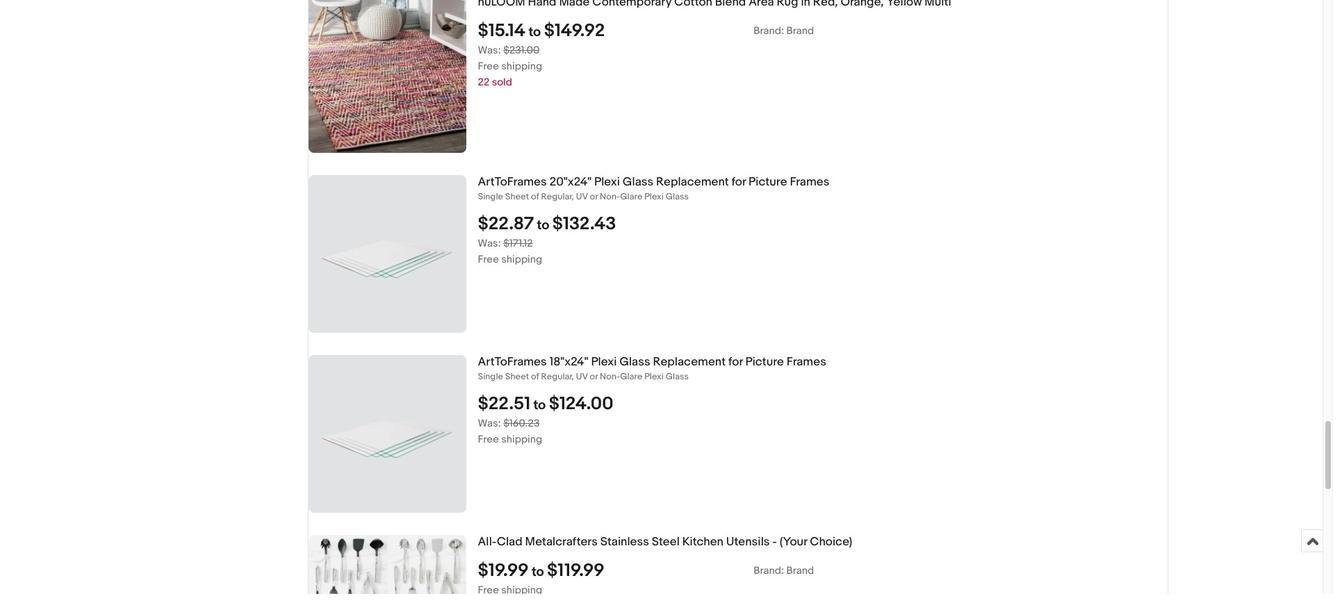 Task type: describe. For each thing, give the bounding box(es) containing it.
to for $22.51
[[533, 397, 546, 413]]

brand: for brand: brand was: $231.00 free shipping 22 sold
[[754, 24, 784, 37]]

18"x24"
[[550, 355, 588, 369]]

arttoframes 18"x24" plexi glass replacement for picture frames link
[[478, 355, 1167, 370]]

$149.92
[[544, 20, 605, 42]]

$160.23
[[503, 417, 540, 430]]

arttoframes 18"x24" plexi glass replacement for picture frames image
[[308, 355, 466, 513]]

was: for $22.51
[[478, 417, 501, 430]]

brand for brand: brand was: $231.00 free shipping 22 sold
[[787, 24, 814, 37]]

single sheet of regular, uv or non-glare plexi glass text field for $132.43
[[478, 191, 1167, 203]]

regular, for $132.43
[[541, 191, 574, 202]]

all-clad metalcrafters stainless steel kitchen utensils - (your choice)
[[478, 535, 852, 549]]

$231.00
[[503, 44, 540, 57]]

$19.99 to $119.99
[[478, 560, 605, 582]]

for for $124.00
[[728, 355, 743, 369]]

was: inside brand: brand was: $231.00 free shipping 22 sold
[[478, 44, 501, 57]]

frames for $124.00
[[787, 355, 826, 369]]

choice)
[[810, 535, 852, 549]]

brand for brand: brand
[[787, 564, 814, 577]]

single for $22.87
[[478, 191, 503, 202]]

$22.51 to $124.00 was: $160.23 free shipping
[[478, 393, 613, 446]]

all-
[[478, 535, 497, 549]]

all-clad metalcrafters stainless steel kitchen utensils - (your choice) link
[[478, 535, 1167, 550]]

all-clad metalcrafters stainless steel kitchen utensils - (your choice) image
[[308, 535, 466, 594]]

sheet for $22.51
[[505, 371, 529, 382]]

shipping inside brand: brand was: $231.00 free shipping 22 sold
[[501, 60, 542, 73]]

kitchen
[[682, 535, 724, 549]]

glare for $124.00
[[620, 371, 642, 382]]

arttoframes 18"x24" plexi glass replacement for picture frames single sheet of regular, uv or non-glare plexi glass
[[478, 355, 826, 382]]

$15.14 to $149.92
[[478, 20, 605, 42]]

frames for $132.43
[[790, 175, 830, 189]]

picture for $124.00
[[746, 355, 784, 369]]

-
[[772, 535, 777, 549]]

replacement for $124.00
[[653, 355, 726, 369]]

to for $15.14
[[529, 24, 541, 40]]

shipping for $22.51
[[501, 433, 542, 446]]

of for $22.87
[[531, 191, 539, 202]]

arttoframes 20"x24" plexi glass replacement for picture frames link
[[478, 175, 1167, 190]]

free for $22.87
[[478, 253, 499, 266]]

brand: brand
[[754, 564, 814, 577]]

non- for $132.43
[[600, 191, 620, 202]]

utensils
[[726, 535, 770, 549]]

(your
[[780, 535, 807, 549]]



Task type: locate. For each thing, give the bounding box(es) containing it.
replacement for $132.43
[[656, 175, 729, 189]]

to inside $19.99 to $119.99
[[532, 564, 544, 580]]

0 vertical spatial for
[[732, 175, 746, 189]]

2 sheet from the top
[[505, 371, 529, 382]]

free up 22
[[478, 60, 499, 73]]

$119.99
[[547, 560, 605, 582]]

single sheet of regular, uv or non-glare plexi glass text field down 'arttoframes 18"x24" plexi glass replacement for picture frames' link
[[478, 371, 1167, 383]]

brand: brand was: $231.00 free shipping 22 sold
[[478, 24, 814, 89]]

0 vertical spatial picture
[[749, 175, 787, 189]]

1 was: from the top
[[478, 44, 501, 57]]

2 uv from the top
[[576, 371, 588, 382]]

0 vertical spatial single
[[478, 191, 503, 202]]

non- inside arttoframes 20"x24" plexi glass replacement for picture frames single sheet of regular, uv or non-glare plexi glass
[[600, 191, 620, 202]]

1 vertical spatial brand
[[787, 564, 814, 577]]

or for $132.43
[[590, 191, 598, 202]]

to right $22.87
[[537, 217, 549, 233]]

1 single from the top
[[478, 191, 503, 202]]

for
[[732, 175, 746, 189], [728, 355, 743, 369]]

was: inside $22.51 to $124.00 was: $160.23 free shipping
[[478, 417, 501, 430]]

frames
[[790, 175, 830, 189], [787, 355, 826, 369]]

of inside the arttoframes 18"x24" plexi glass replacement for picture frames single sheet of regular, uv or non-glare plexi glass
[[531, 371, 539, 382]]

1 brand from the top
[[787, 24, 814, 37]]

or inside the arttoframes 18"x24" plexi glass replacement for picture frames single sheet of regular, uv or non-glare plexi glass
[[590, 371, 598, 382]]

2 single from the top
[[478, 371, 503, 382]]

0 vertical spatial of
[[531, 191, 539, 202]]

to for $19.99
[[532, 564, 544, 580]]

brand: for brand: brand
[[754, 564, 784, 577]]

0 vertical spatial or
[[590, 191, 598, 202]]

free inside $22.51 to $124.00 was: $160.23 free shipping
[[478, 433, 499, 446]]

single up $22.87
[[478, 191, 503, 202]]

sold
[[492, 76, 512, 89]]

0 vertical spatial arttoframes
[[478, 175, 547, 189]]

1 sheet from the top
[[505, 191, 529, 202]]

3 was: from the top
[[478, 417, 501, 430]]

1 vertical spatial free
[[478, 253, 499, 266]]

single up $22.51
[[478, 371, 503, 382]]

to up $160.23 on the left bottom of the page
[[533, 397, 546, 413]]

of up $22.51 to $124.00 was: $160.23 free shipping
[[531, 371, 539, 382]]

or down 20"x24"
[[590, 191, 598, 202]]

uv down 18"x24"
[[576, 371, 588, 382]]

0 vertical spatial free
[[478, 60, 499, 73]]

shipping inside $22.51 to $124.00 was: $160.23 free shipping
[[501, 433, 542, 446]]

$171.12
[[503, 237, 533, 250]]

to up $231.00
[[529, 24, 541, 40]]

1 vertical spatial single sheet of regular, uv or non-glare plexi glass text field
[[478, 371, 1167, 383]]

2 shipping from the top
[[501, 253, 542, 266]]

2 or from the top
[[590, 371, 598, 382]]

arttoframes 20"x24" plexi glass replacement for picture frames image
[[308, 175, 466, 333]]

single
[[478, 191, 503, 202], [478, 371, 503, 382]]

plexi
[[594, 175, 620, 189], [644, 191, 664, 202], [591, 355, 617, 369], [644, 371, 664, 382]]

1 single sheet of regular, uv or non-glare plexi glass text field from the top
[[478, 191, 1167, 203]]

uv inside arttoframes 20"x24" plexi glass replacement for picture frames single sheet of regular, uv or non-glare plexi glass
[[576, 191, 588, 202]]

1 arttoframes from the top
[[478, 175, 547, 189]]

free for $22.51
[[478, 433, 499, 446]]

1 vertical spatial glare
[[620, 371, 642, 382]]

picture inside arttoframes 20"x24" plexi glass replacement for picture frames single sheet of regular, uv or non-glare plexi glass
[[749, 175, 787, 189]]

arttoframes for $22.87
[[478, 175, 547, 189]]

free inside $22.87 to $132.43 was: $171.12 free shipping
[[478, 253, 499, 266]]

1 vertical spatial for
[[728, 355, 743, 369]]

of for $22.51
[[531, 371, 539, 382]]

arttoframes 20"x24" plexi glass replacement for picture frames single sheet of regular, uv or non-glare plexi glass
[[478, 175, 830, 202]]

Single Sheet of Regular, UV or Non-Glare Plexi Glass text field
[[478, 191, 1167, 203], [478, 371, 1167, 383]]

brand inside brand: brand was: $231.00 free shipping 22 sold
[[787, 24, 814, 37]]

1 vertical spatial arttoframes
[[478, 355, 547, 369]]

1 vertical spatial picture
[[746, 355, 784, 369]]

2 single sheet of regular, uv or non-glare plexi glass text field from the top
[[478, 371, 1167, 383]]

0 vertical spatial non-
[[600, 191, 620, 202]]

picture for $132.43
[[749, 175, 787, 189]]

was: inside $22.87 to $132.43 was: $171.12 free shipping
[[478, 237, 501, 250]]

shipping
[[501, 60, 542, 73], [501, 253, 542, 266], [501, 433, 542, 446]]

1 or from the top
[[590, 191, 598, 202]]

brand:
[[754, 24, 784, 37], [754, 564, 784, 577]]

regular,
[[541, 191, 574, 202], [541, 371, 574, 382]]

non- for $124.00
[[600, 371, 620, 382]]

free down $22.51
[[478, 433, 499, 446]]

uv
[[576, 191, 588, 202], [576, 371, 588, 382]]

glare for $132.43
[[620, 191, 642, 202]]

2 arttoframes from the top
[[478, 355, 547, 369]]

arttoframes up $22.51
[[478, 355, 547, 369]]

arttoframes
[[478, 175, 547, 189], [478, 355, 547, 369]]

glare inside the arttoframes 18"x24" plexi glass replacement for picture frames single sheet of regular, uv or non-glare plexi glass
[[620, 371, 642, 382]]

2 vertical spatial shipping
[[501, 433, 542, 446]]

frames inside the arttoframes 18"x24" plexi glass replacement for picture frames single sheet of regular, uv or non-glare plexi glass
[[787, 355, 826, 369]]

replacement inside arttoframes 20"x24" plexi glass replacement for picture frames single sheet of regular, uv or non-glare plexi glass
[[656, 175, 729, 189]]

arttoframes inside the arttoframes 18"x24" plexi glass replacement for picture frames single sheet of regular, uv or non-glare plexi glass
[[478, 355, 547, 369]]

was: down $22.51
[[478, 417, 501, 430]]

sheet up $22.51
[[505, 371, 529, 382]]

1 regular, from the top
[[541, 191, 574, 202]]

single sheet of regular, uv or non-glare plexi glass text field down 'arttoframes 20"x24" plexi glass replacement for picture frames' link
[[478, 191, 1167, 203]]

$22.87 to $132.43 was: $171.12 free shipping
[[478, 213, 616, 266]]

1 vertical spatial uv
[[576, 371, 588, 382]]

shipping for $22.87
[[501, 253, 542, 266]]

glare inside arttoframes 20"x24" plexi glass replacement for picture frames single sheet of regular, uv or non-glare plexi glass
[[620, 191, 642, 202]]

sheet up $22.87
[[505, 191, 529, 202]]

to inside $22.51 to $124.00 was: $160.23 free shipping
[[533, 397, 546, 413]]

3 shipping from the top
[[501, 433, 542, 446]]

picture
[[749, 175, 787, 189], [746, 355, 784, 369]]

1 vertical spatial replacement
[[653, 355, 726, 369]]

replacement
[[656, 175, 729, 189], [653, 355, 726, 369]]

was: down $15.14
[[478, 44, 501, 57]]

shipping inside $22.87 to $132.43 was: $171.12 free shipping
[[501, 253, 542, 266]]

uv for $132.43
[[576, 191, 588, 202]]

0 vertical spatial single sheet of regular, uv or non-glare plexi glass text field
[[478, 191, 1167, 203]]

arttoframes inside arttoframes 20"x24" plexi glass replacement for picture frames single sheet of regular, uv or non-glare plexi glass
[[478, 175, 547, 189]]

clad
[[497, 535, 522, 549]]

sheet
[[505, 191, 529, 202], [505, 371, 529, 382]]

brand
[[787, 24, 814, 37], [787, 564, 814, 577]]

uv for $124.00
[[576, 371, 588, 382]]

single inside arttoframes 20"x24" plexi glass replacement for picture frames single sheet of regular, uv or non-glare plexi glass
[[478, 191, 503, 202]]

shipping down $160.23 on the left bottom of the page
[[501, 433, 542, 446]]

metalcrafters
[[525, 535, 598, 549]]

to right $19.99
[[532, 564, 544, 580]]

1 shipping from the top
[[501, 60, 542, 73]]

of
[[531, 191, 539, 202], [531, 371, 539, 382]]

$15.14
[[478, 20, 526, 42]]

0 vertical spatial was:
[[478, 44, 501, 57]]

steel
[[652, 535, 680, 549]]

arttoframes up $22.87
[[478, 175, 547, 189]]

1 vertical spatial non-
[[600, 371, 620, 382]]

1 non- from the top
[[600, 191, 620, 202]]

regular, inside the arttoframes 18"x24" plexi glass replacement for picture frames single sheet of regular, uv or non-glare plexi glass
[[541, 371, 574, 382]]

1 vertical spatial regular,
[[541, 371, 574, 382]]

2 non- from the top
[[600, 371, 620, 382]]

or inside arttoframes 20"x24" plexi glass replacement for picture frames single sheet of regular, uv or non-glare plexi glass
[[590, 191, 598, 202]]

2 of from the top
[[531, 371, 539, 382]]

$22.51
[[478, 393, 530, 415]]

0 vertical spatial sheet
[[505, 191, 529, 202]]

0 vertical spatial frames
[[790, 175, 830, 189]]

regular, for $124.00
[[541, 371, 574, 382]]

replacement inside the arttoframes 18"x24" plexi glass replacement for picture frames single sheet of regular, uv or non-glare plexi glass
[[653, 355, 726, 369]]

to
[[529, 24, 541, 40], [537, 217, 549, 233], [533, 397, 546, 413], [532, 564, 544, 580]]

1 vertical spatial or
[[590, 371, 598, 382]]

single for $22.51
[[478, 371, 503, 382]]

1 vertical spatial frames
[[787, 355, 826, 369]]

uv inside the arttoframes 18"x24" plexi glass replacement for picture frames single sheet of regular, uv or non-glare plexi glass
[[576, 371, 588, 382]]

1 free from the top
[[478, 60, 499, 73]]

shipping down $171.12
[[501, 253, 542, 266]]

frames inside arttoframes 20"x24" plexi glass replacement for picture frames single sheet of regular, uv or non-glare plexi glass
[[790, 175, 830, 189]]

2 vertical spatial was:
[[478, 417, 501, 430]]

0 vertical spatial uv
[[576, 191, 588, 202]]

2 vertical spatial free
[[478, 433, 499, 446]]

arttoframes for $22.51
[[478, 355, 547, 369]]

1 uv from the top
[[576, 191, 588, 202]]

sheet for $22.87
[[505, 191, 529, 202]]

or up $124.00
[[590, 371, 598, 382]]

was: down $22.87
[[478, 237, 501, 250]]

uv down 20"x24"
[[576, 191, 588, 202]]

1 vertical spatial was:
[[478, 237, 501, 250]]

2 free from the top
[[478, 253, 499, 266]]

single inside the arttoframes 18"x24" plexi glass replacement for picture frames single sheet of regular, uv or non-glare plexi glass
[[478, 371, 503, 382]]

glare
[[620, 191, 642, 202], [620, 371, 642, 382]]

0 vertical spatial regular,
[[541, 191, 574, 202]]

1 brand: from the top
[[754, 24, 784, 37]]

of inside arttoframes 20"x24" plexi glass replacement for picture frames single sheet of regular, uv or non-glare plexi glass
[[531, 191, 539, 202]]

regular, inside arttoframes 20"x24" plexi glass replacement for picture frames single sheet of regular, uv or non-glare plexi glass
[[541, 191, 574, 202]]

free inside brand: brand was: $231.00 free shipping 22 sold
[[478, 60, 499, 73]]

$124.00
[[549, 393, 613, 415]]

2 brand: from the top
[[754, 564, 784, 577]]

2 regular, from the top
[[541, 371, 574, 382]]

1 vertical spatial shipping
[[501, 253, 542, 266]]

free
[[478, 60, 499, 73], [478, 253, 499, 266], [478, 433, 499, 446]]

1 vertical spatial brand:
[[754, 564, 784, 577]]

of up $22.87
[[531, 191, 539, 202]]

0 vertical spatial glare
[[620, 191, 642, 202]]

1 of from the top
[[531, 191, 539, 202]]

was: for $22.87
[[478, 237, 501, 250]]

shipping down $231.00
[[501, 60, 542, 73]]

was:
[[478, 44, 501, 57], [478, 237, 501, 250], [478, 417, 501, 430]]

sheet inside arttoframes 20"x24" plexi glass replacement for picture frames single sheet of regular, uv or non-glare plexi glass
[[505, 191, 529, 202]]

single sheet of regular, uv or non-glare plexi glass text field for $124.00
[[478, 371, 1167, 383]]

$132.43
[[552, 213, 616, 235]]

2 brand from the top
[[787, 564, 814, 577]]

to for $22.87
[[537, 217, 549, 233]]

1 vertical spatial single
[[478, 371, 503, 382]]

for inside arttoframes 20"x24" plexi glass replacement for picture frames single sheet of regular, uv or non-glare plexi glass
[[732, 175, 746, 189]]

non-
[[600, 191, 620, 202], [600, 371, 620, 382]]

1 vertical spatial of
[[531, 371, 539, 382]]

0 vertical spatial brand:
[[754, 24, 784, 37]]

stainless
[[600, 535, 649, 549]]

0 vertical spatial brand
[[787, 24, 814, 37]]

to inside $15.14 to $149.92
[[529, 24, 541, 40]]

non- up $124.00
[[600, 371, 620, 382]]

picture inside the arttoframes 18"x24" plexi glass replacement for picture frames single sheet of regular, uv or non-glare plexi glass
[[746, 355, 784, 369]]

1 vertical spatial sheet
[[505, 371, 529, 382]]

22
[[478, 76, 490, 89]]

non- inside the arttoframes 18"x24" plexi glass replacement for picture frames single sheet of regular, uv or non-glare plexi glass
[[600, 371, 620, 382]]

0 vertical spatial replacement
[[656, 175, 729, 189]]

to inside $22.87 to $132.43 was: $171.12 free shipping
[[537, 217, 549, 233]]

nuloom hand made contemporary cotton blend area rug in red, orange, yellow multi image
[[308, 0, 466, 153]]

or
[[590, 191, 598, 202], [590, 371, 598, 382]]

sheet inside the arttoframes 18"x24" plexi glass replacement for picture frames single sheet of regular, uv or non-glare plexi glass
[[505, 371, 529, 382]]

regular, down 20"x24"
[[541, 191, 574, 202]]

3 free from the top
[[478, 433, 499, 446]]

2 glare from the top
[[620, 371, 642, 382]]

brand: inside brand: brand was: $231.00 free shipping 22 sold
[[754, 24, 784, 37]]

or for $124.00
[[590, 371, 598, 382]]

1 glare from the top
[[620, 191, 642, 202]]

2 was: from the top
[[478, 237, 501, 250]]

20"x24"
[[550, 175, 592, 189]]

$19.99
[[478, 560, 529, 582]]

for for $132.43
[[732, 175, 746, 189]]

regular, down 18"x24"
[[541, 371, 574, 382]]

for inside the arttoframes 18"x24" plexi glass replacement for picture frames single sheet of regular, uv or non-glare plexi glass
[[728, 355, 743, 369]]

0 vertical spatial shipping
[[501, 60, 542, 73]]

glass
[[623, 175, 654, 189], [666, 191, 689, 202], [619, 355, 650, 369], [666, 371, 689, 382]]

free down $22.87
[[478, 253, 499, 266]]

non- up $132.43
[[600, 191, 620, 202]]

$22.87
[[478, 213, 534, 235]]



Task type: vqa. For each thing, say whether or not it's contained in the screenshot.
Show More at the bottom of page
no



